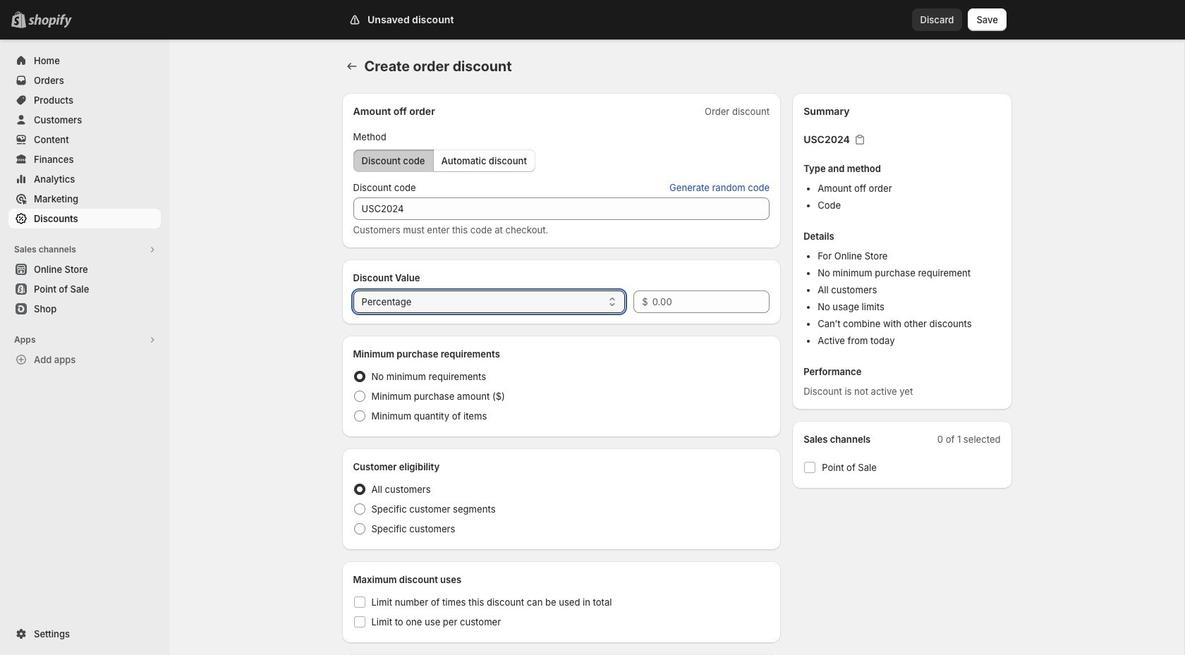 Task type: describe. For each thing, give the bounding box(es) containing it.
0.00 text field
[[652, 291, 770, 313]]



Task type: locate. For each thing, give the bounding box(es) containing it.
None text field
[[353, 198, 770, 220]]

shopify image
[[28, 14, 72, 28]]



Task type: vqa. For each thing, say whether or not it's contained in the screenshot.
View
no



